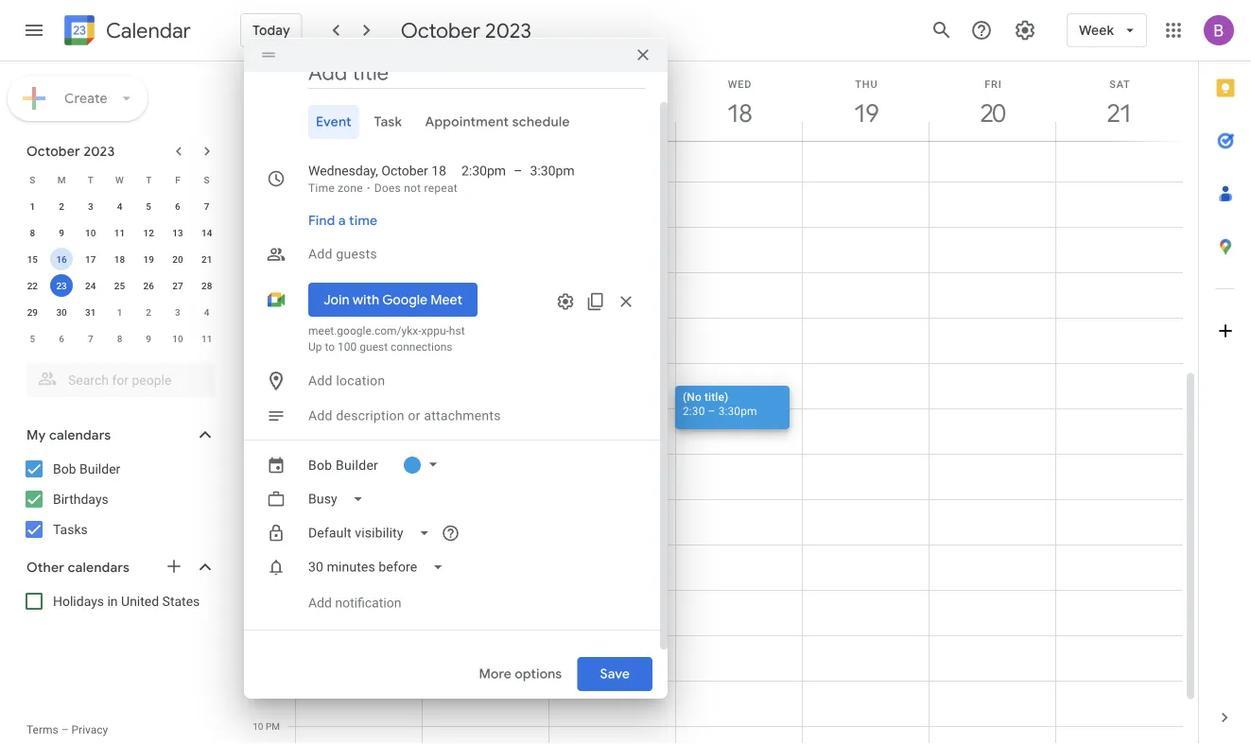 Task type: locate. For each thing, give the bounding box(es) containing it.
20 column header
[[929, 61, 1057, 141]]

0 horizontal spatial bob
[[53, 461, 76, 477]]

24
[[85, 280, 96, 291]]

2 up november 9 element
[[146, 306, 151, 318]]

2 horizontal spatial –
[[708, 404, 716, 418]]

5 down 4 pm
[[258, 494, 263, 505]]

10 for 10 pm
[[253, 721, 263, 732]]

21 down 14
[[201, 254, 212, 265]]

pm down 8 pm
[[266, 721, 280, 732]]

bob builder down description on the left bottom of page
[[308, 457, 378, 473]]

9 up 16 element
[[59, 227, 64, 238]]

12 element
[[137, 221, 160, 244]]

pm right 28 element
[[266, 267, 280, 278]]

3 up 10 element
[[88, 201, 93, 212]]

0 horizontal spatial 18
[[114, 254, 125, 265]]

1 horizontal spatial s
[[204, 174, 210, 185]]

0 vertical spatial 18
[[726, 98, 751, 129]]

20
[[980, 98, 1004, 129], [172, 254, 183, 265]]

wed 18
[[726, 78, 752, 129]]

4 up 11 element
[[117, 201, 122, 212]]

add for add description or attachments
[[308, 408, 333, 424]]

tab list containing event
[[259, 105, 645, 139]]

sat
[[1110, 78, 1131, 90]]

states
[[162, 594, 200, 609]]

4 up november 11 element
[[204, 306, 210, 318]]

1 vertical spatial 11
[[201, 333, 212, 344]]

1 vertical spatial 2023
[[84, 143, 115, 159]]

1 vertical spatial 9
[[146, 333, 151, 344]]

t
[[88, 174, 93, 185], [146, 174, 152, 185]]

– right 2:30pm
[[514, 163, 523, 179]]

– for 3:30pm
[[514, 163, 523, 179]]

0 horizontal spatial 6
[[59, 333, 64, 344]]

november 6 element
[[50, 327, 73, 350]]

1 vertical spatial 3:30pm
[[719, 404, 757, 418]]

2 vertical spatial 8
[[258, 630, 263, 641]]

2 horizontal spatial 3
[[258, 403, 263, 414]]

6 for november 6 element
[[59, 333, 64, 344]]

1 horizontal spatial 20
[[980, 98, 1004, 129]]

6 up the 13 element
[[175, 201, 180, 212]]

0 horizontal spatial 7
[[88, 333, 93, 344]]

6 down 30 element
[[59, 333, 64, 344]]

17 element
[[79, 248, 102, 271]]

5 inside november 5 element
[[30, 333, 35, 344]]

27
[[172, 280, 183, 291]]

1 vertical spatial 8
[[117, 333, 122, 344]]

october up m
[[26, 143, 80, 159]]

1 vertical spatial 3
[[175, 306, 180, 318]]

october up add title text field
[[401, 17, 481, 44]]

0 vertical spatial 19
[[853, 98, 878, 129]]

3
[[88, 201, 93, 212], [175, 306, 180, 318], [258, 403, 263, 414]]

in
[[107, 594, 118, 609]]

0 horizontal spatial s
[[30, 174, 35, 185]]

november 9 element
[[137, 327, 160, 350]]

tab list
[[1199, 61, 1251, 691], [259, 105, 645, 139]]

7 down '31' element
[[88, 333, 93, 344]]

tasks
[[53, 522, 88, 537]]

1 row from the top
[[18, 166, 221, 193]]

18 inside wed 18
[[726, 98, 751, 129]]

1 vertical spatial 5
[[30, 333, 35, 344]]

pm down 6 pm
[[266, 630, 280, 641]]

2 add from the top
[[308, 373, 333, 389]]

13 element
[[166, 221, 189, 244]]

1 up 15 element
[[30, 201, 35, 212]]

5 for 5 pm
[[258, 494, 263, 505]]

pm for 4 pm
[[266, 448, 280, 460]]

w
[[115, 174, 124, 185]]

time
[[308, 182, 335, 195]]

my calendars
[[26, 427, 111, 443]]

0 vertical spatial 20
[[980, 98, 1004, 129]]

9 down november 2 element
[[146, 333, 151, 344]]

5 up 12 element
[[146, 201, 151, 212]]

0 horizontal spatial 5
[[30, 333, 35, 344]]

22
[[27, 280, 38, 291]]

None search field
[[0, 356, 235, 397]]

2 horizontal spatial 6
[[258, 539, 263, 551]]

None field
[[301, 482, 379, 517], [301, 517, 445, 551], [301, 551, 459, 585], [301, 482, 379, 517], [301, 517, 445, 551], [301, 551, 459, 585]]

12 inside row
[[143, 227, 154, 238]]

– inside (no title) 2:30 – 3:30pm
[[708, 404, 716, 418]]

0 vertical spatial 1
[[30, 201, 35, 212]]

1 horizontal spatial 21
[[1106, 98, 1131, 129]]

join
[[324, 291, 350, 308]]

24 element
[[79, 274, 102, 297]]

not
[[404, 182, 421, 195]]

2023 up add title text field
[[485, 17, 532, 44]]

week
[[1079, 22, 1114, 39]]

3 up november 10 element
[[175, 306, 180, 318]]

4 add from the top
[[308, 596, 332, 611]]

4 pm from the top
[[266, 494, 280, 505]]

1 horizontal spatial 3
[[175, 306, 180, 318]]

1
[[30, 201, 35, 212], [117, 306, 122, 318]]

20 element
[[166, 248, 189, 271]]

1 vertical spatial 4
[[204, 306, 210, 318]]

column header
[[295, 61, 423, 141], [422, 61, 550, 141]]

1 vertical spatial 20
[[172, 254, 183, 265]]

8 for november 8 element
[[117, 333, 122, 344]]

add down up
[[308, 373, 333, 389]]

1 horizontal spatial 18
[[432, 163, 446, 179]]

0 horizontal spatial t
[[88, 174, 93, 185]]

4 inside 'november 4' element
[[204, 306, 210, 318]]

0 vertical spatial 7
[[204, 201, 210, 212]]

20 inside "column header"
[[980, 98, 1004, 129]]

2 horizontal spatial 4
[[258, 448, 263, 460]]

4 for 'november 4' element
[[204, 306, 210, 318]]

14 element
[[195, 221, 218, 244]]

– down title)
[[708, 404, 716, 418]]

25
[[114, 280, 125, 291]]

1 horizontal spatial 4
[[204, 306, 210, 318]]

m
[[57, 174, 66, 185]]

5
[[146, 201, 151, 212], [30, 333, 35, 344], [258, 494, 263, 505]]

bob right 4 pm
[[308, 457, 332, 473]]

–
[[514, 163, 523, 179], [708, 404, 716, 418], [61, 724, 69, 737]]

6 row from the top
[[18, 299, 221, 325]]

30
[[56, 306, 67, 318]]

11 down 'november 4' element
[[201, 333, 212, 344]]

1 down 25 'element' on the top of the page
[[117, 306, 122, 318]]

calendars inside dropdown button
[[49, 427, 111, 443]]

1 horizontal spatial t
[[146, 174, 152, 185]]

calendars inside dropdown button
[[68, 559, 130, 576]]

november 2 element
[[137, 301, 160, 324]]

1 horizontal spatial 11
[[201, 333, 212, 344]]

october 2023
[[401, 17, 532, 44], [26, 143, 115, 159]]

row containing 22
[[18, 272, 221, 299]]

row up 18 element
[[18, 219, 221, 246]]

1 t from the left
[[88, 174, 93, 185]]

row group containing 1
[[18, 193, 221, 352]]

or
[[408, 408, 421, 424]]

location
[[336, 373, 385, 389]]

2 vertical spatial october
[[382, 163, 428, 179]]

6 pm
[[258, 539, 280, 551]]

join with google meet link
[[308, 283, 478, 317]]

2 t from the left
[[146, 174, 152, 185]]

october
[[401, 17, 481, 44], [26, 143, 80, 159], [382, 163, 428, 179]]

19 column header
[[802, 61, 930, 141]]

1 vertical spatial calendars
[[68, 559, 130, 576]]

2 horizontal spatial 8
[[258, 630, 263, 641]]

11 inside 11 element
[[114, 227, 125, 238]]

18 inside october 2023 grid
[[114, 254, 125, 265]]

2 vertical spatial 18
[[114, 254, 125, 265]]

0 vertical spatial 2023
[[485, 17, 532, 44]]

19
[[853, 98, 878, 129], [143, 254, 154, 265]]

0 horizontal spatial 2023
[[84, 143, 115, 159]]

1 pm from the top
[[266, 267, 280, 278]]

1 vertical spatial 6
[[59, 333, 64, 344]]

10 for 10 am
[[253, 176, 263, 187]]

3 add from the top
[[308, 408, 333, 424]]

f
[[175, 174, 180, 185]]

1 horizontal spatial 3:30pm
[[719, 404, 757, 418]]

pm for 5 pm
[[266, 494, 280, 505]]

calendars right my
[[49, 427, 111, 443]]

12 right 28 element
[[253, 267, 263, 278]]

settings menu image
[[1014, 19, 1037, 42]]

row up 11 element
[[18, 166, 221, 193]]

2 down m
[[59, 201, 64, 212]]

2023
[[485, 17, 532, 44], [84, 143, 115, 159]]

2023 down create at the top of the page
[[84, 143, 115, 159]]

description
[[336, 408, 405, 424]]

0 vertical spatial 3:30pm
[[530, 163, 575, 179]]

guests
[[336, 246, 377, 262]]

pm up 4 pm
[[266, 403, 280, 414]]

0 vertical spatial 8
[[30, 227, 35, 238]]

19 inside thu 19
[[853, 98, 878, 129]]

builder down description on the left bottom of page
[[336, 457, 378, 473]]

0 horizontal spatial 21
[[201, 254, 212, 265]]

3 up 4 pm
[[258, 403, 263, 414]]

bob builder up birthdays
[[53, 461, 120, 477]]

26 element
[[137, 274, 160, 297]]

18 down wed
[[726, 98, 751, 129]]

up
[[308, 341, 322, 354]]

1 add from the top
[[308, 246, 333, 262]]

3 row from the top
[[18, 219, 221, 246]]

wednesday, october 18
[[308, 163, 446, 179]]

8 up 10 pm
[[258, 630, 263, 641]]

8
[[30, 227, 35, 238], [117, 333, 122, 344], [258, 630, 263, 641]]

row down w
[[18, 193, 221, 219]]

1 vertical spatial 21
[[201, 254, 212, 265]]

0 vertical spatial october 2023
[[401, 17, 532, 44]]

7
[[204, 201, 210, 212], [88, 333, 93, 344]]

find a time
[[308, 212, 378, 229]]

0 horizontal spatial 3:30pm
[[530, 163, 575, 179]]

0 horizontal spatial 3
[[88, 201, 93, 212]]

birthdays
[[53, 491, 109, 507]]

pm down 4 pm
[[266, 494, 280, 505]]

notification
[[335, 596, 401, 611]]

0 horizontal spatial 8
[[30, 227, 35, 238]]

2:30
[[683, 404, 705, 418]]

31 element
[[79, 301, 102, 324]]

add inside button
[[308, 596, 332, 611]]

2 vertical spatial 5
[[258, 494, 263, 505]]

0 vertical spatial 12
[[143, 227, 154, 238]]

16 element
[[50, 248, 73, 271]]

row down november 1 element
[[18, 325, 221, 352]]

pm down the 5 pm
[[266, 539, 280, 551]]

12 up 19 element
[[143, 227, 154, 238]]

6 pm from the top
[[266, 630, 280, 641]]

october 2023 grid
[[18, 166, 221, 352]]

0 vertical spatial 4
[[117, 201, 122, 212]]

1 vertical spatial 19
[[143, 254, 154, 265]]

0 horizontal spatial 2
[[59, 201, 64, 212]]

16 cell
[[47, 246, 76, 272]]

0 horizontal spatial 20
[[172, 254, 183, 265]]

bob down my calendars
[[53, 461, 76, 477]]

19 up 26
[[143, 254, 154, 265]]

row up 25 'element' on the top of the page
[[18, 246, 221, 272]]

t left "f"
[[146, 174, 152, 185]]

11 up 18 element
[[114, 227, 125, 238]]

hst
[[449, 324, 465, 338]]

t left w
[[88, 174, 93, 185]]

7 up 14 element
[[204, 201, 210, 212]]

repeat
[[424, 182, 458, 195]]

1 vertical spatial 12
[[253, 267, 263, 278]]

0 vertical spatial 11
[[114, 227, 125, 238]]

7 pm from the top
[[266, 721, 280, 732]]

20 down fri
[[980, 98, 1004, 129]]

s right "f"
[[204, 174, 210, 185]]

0 horizontal spatial 19
[[143, 254, 154, 265]]

11 for 11 element
[[114, 227, 125, 238]]

main drawer image
[[23, 19, 45, 42]]

11 for november 11 element
[[201, 333, 212, 344]]

does
[[374, 182, 401, 195]]

bob builder
[[308, 457, 378, 473], [53, 461, 120, 477]]

row group
[[18, 193, 221, 352]]

grid
[[242, 61, 1198, 744]]

grid containing 18
[[242, 61, 1198, 744]]

2 vertical spatial 6
[[258, 539, 263, 551]]

21
[[1106, 98, 1131, 129], [201, 254, 212, 265]]

calendars up in
[[68, 559, 130, 576]]

row down 25 'element' on the top of the page
[[18, 299, 221, 325]]

11 inside november 11 element
[[201, 333, 212, 344]]

5 pm from the top
[[266, 539, 280, 551]]

row up november 1 element
[[18, 272, 221, 299]]

18 up repeat
[[432, 163, 446, 179]]

add other calendars image
[[165, 557, 184, 576]]

0 horizontal spatial 11
[[114, 227, 125, 238]]

today
[[253, 22, 290, 39]]

10 down 8 pm
[[253, 721, 263, 732]]

2 vertical spatial –
[[61, 724, 69, 737]]

3:30pm down title)
[[719, 404, 757, 418]]

1 vertical spatial 7
[[88, 333, 93, 344]]

3 pm from the top
[[266, 448, 280, 460]]

5 row from the top
[[18, 272, 221, 299]]

a
[[338, 212, 346, 229]]

2 horizontal spatial 5
[[258, 494, 263, 505]]

10 am
[[253, 176, 280, 187]]

1 horizontal spatial 8
[[117, 333, 122, 344]]

10 up 17
[[85, 227, 96, 238]]

8 down november 1 element
[[117, 333, 122, 344]]

0 vertical spatial 6
[[175, 201, 180, 212]]

1 horizontal spatial 2023
[[485, 17, 532, 44]]

0 horizontal spatial bob builder
[[53, 461, 120, 477]]

1 vertical spatial 1
[[117, 306, 122, 318]]

7 row from the top
[[18, 325, 221, 352]]

row
[[18, 166, 221, 193], [18, 193, 221, 219], [18, 219, 221, 246], [18, 246, 221, 272], [18, 272, 221, 299], [18, 299, 221, 325], [18, 325, 221, 352]]

12
[[143, 227, 154, 238], [253, 267, 263, 278]]

row containing 5
[[18, 325, 221, 352]]

2 horizontal spatial 18
[[726, 98, 751, 129]]

4 up the 5 pm
[[258, 448, 263, 460]]

s
[[30, 174, 35, 185], [204, 174, 210, 185]]

october up not
[[382, 163, 428, 179]]

0 horizontal spatial october 2023
[[26, 143, 115, 159]]

2 row from the top
[[18, 193, 221, 219]]

calendar element
[[61, 11, 191, 53]]

0 horizontal spatial builder
[[79, 461, 120, 477]]

4
[[117, 201, 122, 212], [204, 306, 210, 318], [258, 448, 263, 460]]

11 element
[[108, 221, 131, 244]]

calendars
[[49, 427, 111, 443], [68, 559, 130, 576]]

1 column header from the left
[[295, 61, 423, 141]]

0 horizontal spatial tab list
[[259, 105, 645, 139]]

21 down sat
[[1106, 98, 1131, 129]]

– right terms 'link'
[[61, 724, 69, 737]]

1 horizontal spatial –
[[514, 163, 523, 179]]

0 vertical spatial 21
[[1106, 98, 1131, 129]]

28 element
[[195, 274, 218, 297]]

18
[[726, 98, 751, 129], [432, 163, 446, 179], [114, 254, 125, 265]]

0 horizontal spatial 9
[[59, 227, 64, 238]]

s left m
[[30, 174, 35, 185]]

meet.google.com/ykx-
[[308, 324, 421, 338]]

task button
[[367, 105, 410, 139]]

add inside dropdown button
[[308, 246, 333, 262]]

10 element
[[79, 221, 102, 244]]

2 pm from the top
[[266, 403, 280, 414]]

0 vertical spatial calendars
[[49, 427, 111, 443]]

my calendars button
[[4, 420, 235, 450]]

4 row from the top
[[18, 246, 221, 272]]

add down add location
[[308, 408, 333, 424]]

0 horizontal spatial –
[[61, 724, 69, 737]]

0 vertical spatial 5
[[146, 201, 151, 212]]

12 for 12 pm
[[253, 267, 263, 278]]

10 left am
[[253, 176, 263, 187]]

add left notification
[[308, 596, 332, 611]]

3:30pm right the to element
[[530, 163, 575, 179]]

2 vertical spatial 4
[[258, 448, 263, 460]]

1 horizontal spatial 6
[[175, 201, 180, 212]]

1 horizontal spatial 12
[[253, 267, 263, 278]]

6 down the 5 pm
[[258, 539, 263, 551]]

october 2023 up m
[[26, 143, 115, 159]]

1 horizontal spatial tab list
[[1199, 61, 1251, 691]]

0 horizontal spatial 12
[[143, 227, 154, 238]]

pm up the 5 pm
[[266, 448, 280, 460]]

20 down '13'
[[172, 254, 183, 265]]

row containing s
[[18, 166, 221, 193]]

calendars for other calendars
[[68, 559, 130, 576]]

4 for 4 pm
[[258, 448, 263, 460]]

19 down thu
[[853, 98, 878, 129]]

12 pm
[[253, 267, 280, 278]]

add down find
[[308, 246, 333, 262]]

2
[[59, 201, 64, 212], [146, 306, 151, 318]]

my calendars list
[[4, 454, 235, 545]]

1 vertical spatial 18
[[432, 163, 446, 179]]

10 down november 3 element
[[172, 333, 183, 344]]

2 s from the left
[[204, 174, 210, 185]]

11
[[114, 227, 125, 238], [201, 333, 212, 344]]

october 2023 up add title text field
[[401, 17, 532, 44]]

5 down 29 element
[[30, 333, 35, 344]]

18 up "25"
[[114, 254, 125, 265]]

task
[[374, 114, 402, 130]]

add for add guests
[[308, 246, 333, 262]]

builder up birthdays
[[79, 461, 120, 477]]

week button
[[1067, 8, 1147, 53]]

8 up 15 element
[[30, 227, 35, 238]]

100
[[338, 341, 357, 354]]



Task type: vqa. For each thing, say whether or not it's contained in the screenshot.


Task type: describe. For each thing, give the bounding box(es) containing it.
attachments
[[424, 408, 501, 424]]

10 for 10 element
[[85, 227, 96, 238]]

other calendars button
[[4, 552, 235, 583]]

7 inside november 7 element
[[88, 333, 93, 344]]

calendar heading
[[102, 17, 191, 44]]

privacy link
[[71, 724, 108, 737]]

25 element
[[108, 274, 131, 297]]

23, today element
[[50, 274, 73, 297]]

calendars for my calendars
[[49, 427, 111, 443]]

find
[[308, 212, 335, 229]]

appointment schedule button
[[418, 105, 577, 139]]

0 vertical spatial 3
[[88, 201, 93, 212]]

am
[[266, 176, 280, 187]]

add guests
[[308, 246, 377, 262]]

5 pm
[[258, 494, 280, 505]]

fri 20
[[980, 78, 1004, 129]]

16
[[56, 254, 67, 265]]

2 column header from the left
[[422, 61, 550, 141]]

1 horizontal spatial builder
[[336, 457, 378, 473]]

november 1 element
[[108, 301, 131, 324]]

21 column header
[[1056, 61, 1183, 141]]

to
[[325, 341, 335, 354]]

add notification
[[308, 596, 401, 611]]

10 for november 10 element
[[172, 333, 183, 344]]

november 11 element
[[195, 327, 218, 350]]

pm for 6 pm
[[266, 539, 280, 551]]

1 vertical spatial 2
[[146, 306, 151, 318]]

fri
[[985, 78, 1002, 90]]

wed
[[728, 78, 752, 90]]

18 column header
[[675, 61, 803, 141]]

1 horizontal spatial 5
[[146, 201, 151, 212]]

xppu-
[[421, 324, 449, 338]]

other calendars
[[26, 559, 130, 576]]

terms
[[26, 724, 58, 737]]

builder inside my calendars list
[[79, 461, 120, 477]]

with
[[353, 291, 379, 308]]

bob inside my calendars list
[[53, 461, 76, 477]]

1 horizontal spatial october 2023
[[401, 17, 532, 44]]

12 for 12
[[143, 227, 154, 238]]

support image
[[971, 19, 993, 42]]

row containing 1
[[18, 193, 221, 219]]

29 element
[[21, 301, 44, 324]]

google
[[382, 291, 428, 308]]

time zone
[[308, 182, 363, 195]]

15 element
[[21, 248, 44, 271]]

add for add location
[[308, 373, 333, 389]]

21 inside "element"
[[201, 254, 212, 265]]

(no title) 2:30 – 3:30pm
[[683, 390, 757, 418]]

15
[[27, 254, 38, 265]]

terms – privacy
[[26, 724, 108, 737]]

0 horizontal spatial 1
[[30, 201, 35, 212]]

19 link
[[845, 92, 888, 135]]

bob builder inside my calendars list
[[53, 461, 120, 477]]

3 pm
[[258, 403, 280, 414]]

3:30pm inside (no title) 2:30 – 3:30pm
[[719, 404, 757, 418]]

8 for 8 pm
[[258, 630, 263, 641]]

(no
[[683, 390, 702, 403]]

create button
[[8, 76, 147, 121]]

connections
[[391, 341, 453, 354]]

30 element
[[50, 301, 73, 324]]

my
[[26, 427, 46, 443]]

thu 19
[[853, 78, 878, 129]]

to element
[[514, 162, 523, 181]]

1 horizontal spatial 7
[[204, 201, 210, 212]]

time
[[349, 212, 378, 229]]

appointment
[[425, 114, 509, 130]]

Search for people text field
[[38, 363, 204, 397]]

20 link
[[971, 92, 1015, 135]]

november 3 element
[[166, 301, 189, 324]]

find a time button
[[301, 203, 385, 237]]

november 8 element
[[108, 327, 131, 350]]

23 cell
[[47, 272, 76, 299]]

21 element
[[195, 248, 218, 271]]

holidays
[[53, 594, 104, 609]]

19 element
[[137, 248, 160, 271]]

1 vertical spatial october
[[26, 143, 80, 159]]

0 vertical spatial october
[[401, 17, 481, 44]]

14
[[201, 227, 212, 238]]

20 inside grid
[[172, 254, 183, 265]]

3 for november 3 element
[[175, 306, 180, 318]]

event
[[316, 114, 352, 130]]

privacy
[[71, 724, 108, 737]]

add description or attachments
[[308, 408, 501, 424]]

pm for 3 pm
[[266, 403, 280, 414]]

31
[[85, 306, 96, 318]]

22 element
[[21, 274, 44, 297]]

guest
[[360, 341, 388, 354]]

terms link
[[26, 724, 58, 737]]

pm for 12 pm
[[266, 267, 280, 278]]

27 element
[[166, 274, 189, 297]]

united
[[121, 594, 159, 609]]

0 vertical spatial 9
[[59, 227, 64, 238]]

1 s from the left
[[30, 174, 35, 185]]

tue
[[603, 78, 624, 90]]

november 10 element
[[166, 327, 189, 350]]

1 horizontal spatial 9
[[146, 333, 151, 344]]

does not repeat
[[374, 182, 458, 195]]

– for privacy
[[61, 724, 69, 737]]

3 for 3 pm
[[258, 403, 263, 414]]

sat 21
[[1106, 78, 1131, 129]]

november 5 element
[[21, 327, 44, 350]]

10 pm
[[253, 721, 280, 732]]

create
[[64, 90, 108, 106]]

18 link
[[718, 92, 761, 135]]

pm for 10 pm
[[266, 721, 280, 732]]

6 for 6 pm
[[258, 539, 263, 551]]

add for add notification
[[308, 596, 332, 611]]

tue column header
[[549, 61, 676, 141]]

13
[[172, 227, 183, 238]]

18 element
[[108, 248, 131, 271]]

event button
[[308, 105, 359, 139]]

row containing 29
[[18, 299, 221, 325]]

23
[[56, 280, 67, 291]]

today button
[[240, 8, 302, 53]]

1 horizontal spatial bob
[[308, 457, 332, 473]]

19 inside october 2023 grid
[[143, 254, 154, 265]]

17
[[85, 254, 96, 265]]

title)
[[705, 390, 729, 403]]

0 horizontal spatial 4
[[117, 201, 122, 212]]

pm for 8 pm
[[266, 630, 280, 641]]

5 for november 5 element on the top left
[[30, 333, 35, 344]]

november 7 element
[[79, 327, 102, 350]]

meet
[[431, 291, 462, 308]]

add guests button
[[301, 237, 645, 272]]

8 pm
[[258, 630, 280, 641]]

21 inside column header
[[1106, 98, 1131, 129]]

add notification button
[[301, 581, 409, 626]]

Add title text field
[[308, 59, 645, 87]]

1 vertical spatial october 2023
[[26, 143, 115, 159]]

row containing 8
[[18, 219, 221, 246]]

zone
[[338, 182, 363, 195]]

2:30pm – 3:30pm
[[462, 163, 575, 179]]

meet.google.com/ykx-xppu-hst up to 100 guest connections
[[308, 324, 465, 354]]

0 vertical spatial 2
[[59, 201, 64, 212]]

add location
[[308, 373, 385, 389]]

4 pm
[[258, 448, 280, 460]]

29
[[27, 306, 38, 318]]

row containing 15
[[18, 246, 221, 272]]

november 4 element
[[195, 301, 218, 324]]

2:30pm
[[462, 163, 506, 179]]

appointment schedule
[[425, 114, 570, 130]]

wednesday,
[[308, 163, 378, 179]]

calendar
[[106, 17, 191, 44]]

1 horizontal spatial 1
[[117, 306, 122, 318]]

1 horizontal spatial bob builder
[[308, 457, 378, 473]]



